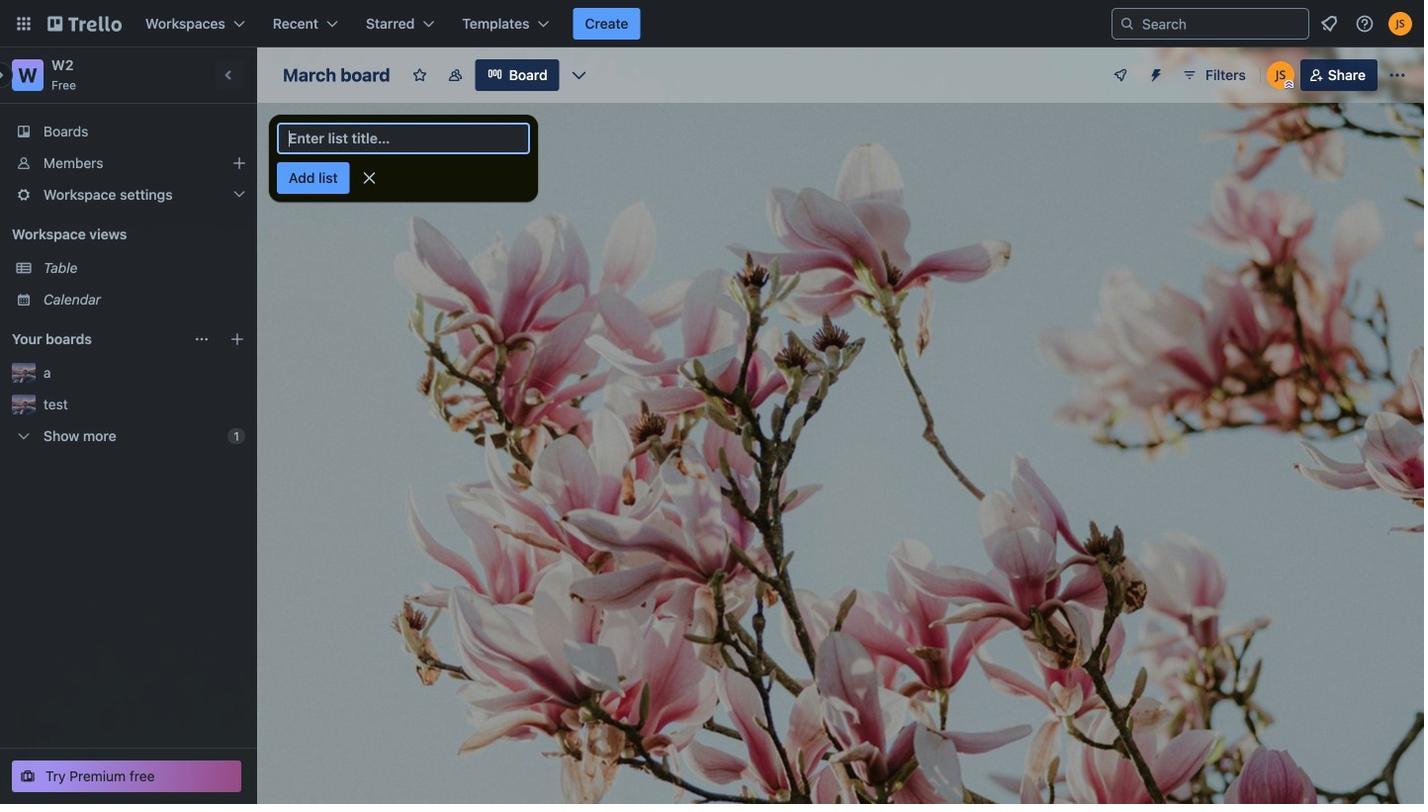 Task type: describe. For each thing, give the bounding box(es) containing it.
customize views image
[[570, 65, 589, 85]]

john smith (johnsmith38824343) image
[[1267, 61, 1295, 89]]

search image
[[1120, 16, 1136, 32]]

show menu image
[[1388, 65, 1408, 85]]

primary element
[[0, 0, 1425, 47]]

power ups image
[[1113, 67, 1129, 83]]

back to home image
[[47, 8, 122, 40]]

Board name text field
[[273, 59, 400, 91]]

star or unstar board image
[[412, 67, 428, 83]]

this member is an admin of this board. image
[[1285, 80, 1294, 89]]

john smith (johnsmith38824343) image
[[1389, 12, 1413, 36]]

0 notifications image
[[1318, 12, 1341, 36]]

automation image
[[1141, 59, 1168, 87]]



Task type: locate. For each thing, give the bounding box(es) containing it.
Enter list title… text field
[[277, 123, 530, 154]]

your boards with 3 items element
[[12, 327, 184, 351]]

workspace navigation collapse icon image
[[216, 61, 243, 89]]

add board image
[[230, 331, 245, 347]]

open information menu image
[[1355, 14, 1375, 34]]

workspace visible image
[[448, 67, 464, 83]]

Search field
[[1136, 10, 1309, 38]]

cancel list editing image
[[360, 168, 380, 188]]



Task type: vqa. For each thing, say whether or not it's contained in the screenshot.
the Your boards with 3 items element
yes



